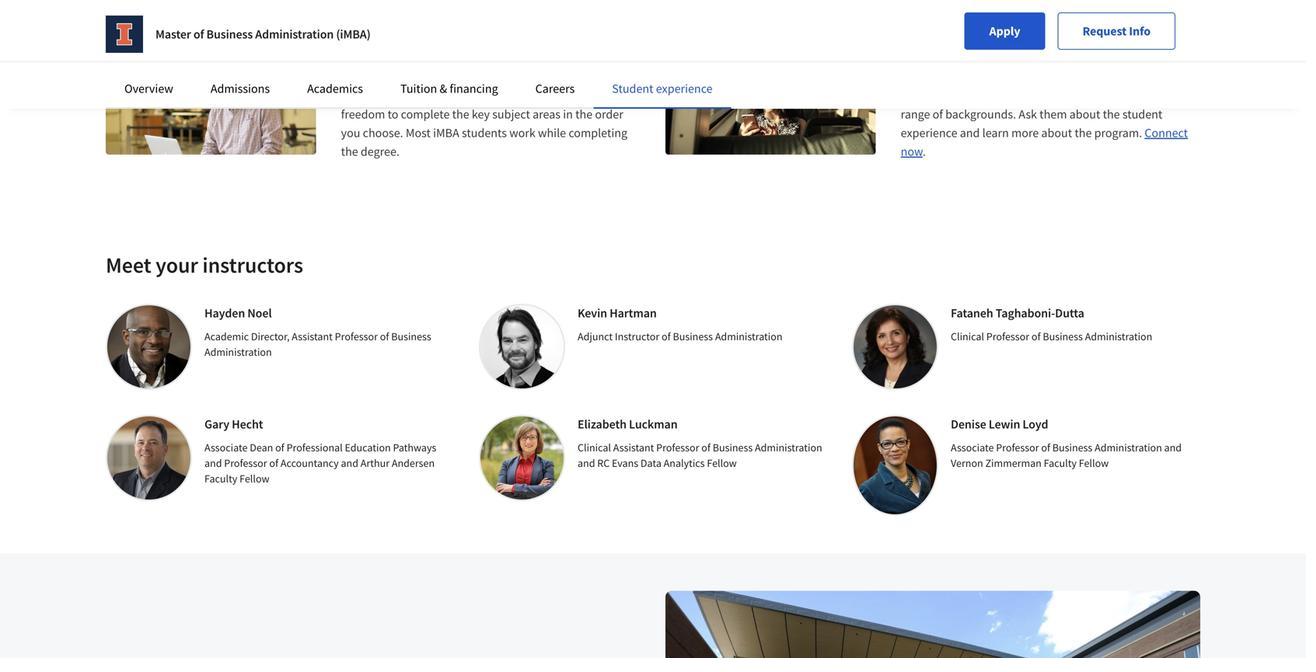 Task type: locate. For each thing, give the bounding box(es) containing it.
adjunct
[[578, 330, 613, 344]]

associate up vernon
[[951, 441, 994, 455]]

1 horizontal spatial connect
[[1145, 125, 1189, 141]]

1 vertical spatial assistant
[[614, 441, 654, 455]]

the right in
[[576, 107, 593, 122]]

assistant right director,
[[292, 330, 333, 344]]

now
[[901, 144, 923, 159]]

0 vertical spatial students
[[1083, 88, 1129, 103]]

connect inside connect now
[[1145, 125, 1189, 141]]

instructor
[[615, 330, 660, 344]]

faculty down gary on the left bottom of page
[[205, 472, 238, 486]]

0 vertical spatial assistant
[[292, 330, 333, 344]]

1 horizontal spatial students
[[1083, 88, 1129, 103]]

meet your instructors
[[106, 252, 303, 279]]

business inside academic director, assistant professor of business administration
[[391, 330, 431, 344]]

them
[[1040, 107, 1068, 122]]

0 vertical spatial connect
[[901, 88, 945, 103]]

faculty
[[1044, 457, 1077, 471], [205, 472, 238, 486]]

and
[[960, 125, 980, 141], [1165, 441, 1182, 455], [205, 457, 222, 471], [341, 457, 359, 471], [578, 457, 595, 471]]

0 horizontal spatial connect
[[901, 88, 945, 103]]

choose.
[[363, 125, 403, 141]]

1 vertical spatial faculty
[[205, 472, 238, 486]]

faculty down loyd
[[1044, 457, 1077, 471]]

experience inside connect directly with current imba students from a wide range of backgrounds. ask them about the student experience and learn more about the program.
[[901, 125, 958, 141]]

hartman
[[610, 306, 657, 321]]

professor
[[335, 330, 378, 344], [987, 330, 1030, 344], [657, 441, 700, 455], [997, 441, 1040, 455], [224, 457, 267, 471]]

andersen
[[392, 457, 435, 471]]

1 vertical spatial connect
[[1145, 125, 1189, 141]]

2 horizontal spatial imba
[[1055, 88, 1081, 103]]

1 horizontal spatial assistant
[[614, 441, 654, 455]]

1 vertical spatial your
[[156, 252, 198, 279]]

overview link
[[124, 81, 173, 96]]

freedom
[[341, 107, 385, 122]]

your right on at left top
[[392, 66, 417, 82]]

apply button
[[965, 12, 1046, 50]]

experience right student
[[656, 81, 713, 96]]

fataneh taghaboni-dutta
[[951, 306, 1085, 321]]

degree.
[[361, 144, 400, 159]]

connect now link
[[901, 125, 1189, 159]]

wide
[[1167, 88, 1192, 103]]

students inside connect directly with current imba students from a wide range of backgrounds. ask them about the student experience and learn more about the program.
[[1083, 88, 1129, 103]]

imba up areas
[[540, 88, 566, 103]]

connect down student at the right of the page
[[1145, 125, 1189, 141]]

experience up .
[[901, 125, 958, 141]]

a
[[1158, 88, 1165, 103]]

administration
[[255, 26, 334, 42], [715, 330, 783, 344], [1086, 330, 1153, 344], [205, 345, 272, 359], [755, 441, 823, 455], [1095, 441, 1163, 455]]

complete
[[401, 107, 450, 122]]

data
[[641, 457, 662, 471]]

2 associate from the left
[[951, 441, 994, 455]]

0 vertical spatial faculty
[[1044, 457, 1077, 471]]

dutta
[[1056, 306, 1085, 321]]

1 associate from the left
[[205, 441, 248, 455]]

0 horizontal spatial associate
[[205, 441, 248, 455]]

your
[[392, 66, 417, 82], [156, 252, 198, 279]]

imba inside connect directly with current imba students from a wide range of backgrounds. ask them about the student experience and learn more about the program.
[[1055, 88, 1081, 103]]

analytics
[[664, 457, 705, 471]]

of inside clinical assistant professor of business administration and rc evans data analytics fellow
[[702, 441, 711, 455]]

your right 'meet'
[[156, 252, 198, 279]]

loyd
[[1023, 417, 1049, 432]]

director,
[[251, 330, 290, 344]]

completing
[[569, 125, 628, 141]]

most
[[397, 88, 424, 103]]

unique
[[426, 88, 463, 103]]

associate inside associate dean of professional education pathways and professor of accountancy and arthur andersen faculty fellow
[[205, 441, 248, 455]]

associate inside 'associate professor of business administration and vernon zimmerman faculty fellow'
[[951, 441, 994, 455]]

luckman
[[629, 417, 678, 432]]

the up subject
[[520, 88, 537, 103]]

1 horizontal spatial associate
[[951, 441, 994, 455]]

1 horizontal spatial fellow
[[707, 457, 737, 471]]

academic
[[205, 330, 249, 344]]

hayden
[[205, 306, 245, 321]]

students down key
[[462, 125, 507, 141]]

connect inside connect directly with current imba students from a wide range of backgrounds. ask them about the student experience and learn more about the program.
[[901, 88, 945, 103]]

0 horizontal spatial students
[[462, 125, 507, 141]]

master of business administration (imba)
[[156, 26, 371, 42]]

about right them on the right top of page
[[1070, 107, 1101, 122]]

the
[[378, 88, 395, 103], [520, 88, 537, 103], [579, 88, 596, 103], [452, 107, 470, 122], [576, 107, 593, 122], [1103, 107, 1121, 122], [1075, 125, 1092, 141], [341, 144, 358, 159]]

fellow
[[707, 457, 737, 471], [1079, 457, 1109, 471], [240, 472, 270, 486]]

about down them on the right top of page
[[1042, 125, 1073, 141]]

fataneh taghaboni-dutta image
[[852, 304, 939, 390]]

in
[[563, 107, 573, 122]]

0 horizontal spatial faculty
[[205, 472, 238, 486]]

university of illinois gies college of business logo image
[[106, 16, 143, 53]]

1 horizontal spatial your
[[392, 66, 417, 82]]

denise lewin loyd
[[951, 417, 1049, 432]]

academics
[[307, 81, 363, 96]]

students
[[1083, 88, 1129, 103], [462, 125, 507, 141]]

clinical
[[951, 330, 985, 344], [578, 441, 611, 455]]

associate for denise
[[951, 441, 994, 455]]

with
[[989, 88, 1012, 103]]

0 horizontal spatial your
[[156, 252, 198, 279]]

backgrounds.
[[946, 107, 1017, 122]]

most
[[406, 125, 431, 141]]

0 horizontal spatial experience
[[656, 81, 713, 96]]

experience
[[656, 81, 713, 96], [901, 125, 958, 141]]

1 vertical spatial experience
[[901, 125, 958, 141]]

imba up them on the right top of page
[[1055, 88, 1081, 103]]

and inside 'associate professor of business administration and vernon zimmerman faculty fellow'
[[1165, 441, 1182, 455]]

elizabeth luckman
[[578, 417, 678, 432]]

study on your own schedule one of the most unique aspects of the imba is the freedom to complete the key subject areas in the order you choose. most imba students work while completing the degree.
[[341, 66, 628, 159]]

gary hecht image
[[106, 415, 192, 502]]

1 vertical spatial students
[[462, 125, 507, 141]]

connect
[[901, 88, 945, 103], [1145, 125, 1189, 141]]

of inside connect directly with current imba students from a wide range of backgrounds. ask them about the student experience and learn more about the program.
[[933, 107, 943, 122]]

associate dean of professional education pathways and professor of accountancy and arthur andersen faculty fellow
[[205, 441, 437, 486]]

clinical down fataneh
[[951, 330, 985, 344]]

assistant
[[292, 330, 333, 344], [614, 441, 654, 455]]

key
[[472, 107, 490, 122]]

meet
[[106, 252, 151, 279]]

assistant inside clinical assistant professor of business administration and rc evans data analytics fellow
[[614, 441, 654, 455]]

work
[[510, 125, 536, 141]]

your inside study on your own schedule one of the most unique aspects of the imba is the freedom to complete the key subject areas in the order you choose. most imba students work while completing the degree.
[[392, 66, 417, 82]]

on
[[375, 66, 389, 82]]

imba down complete
[[433, 125, 460, 141]]

connect up range
[[901, 88, 945, 103]]

ask
[[1019, 107, 1038, 122]]

the up program.
[[1103, 107, 1121, 122]]

own
[[419, 66, 442, 82]]

1 vertical spatial clinical
[[578, 441, 611, 455]]

about
[[1070, 107, 1101, 122], [1042, 125, 1073, 141]]

the left key
[[452, 107, 470, 122]]

order
[[595, 107, 624, 122]]

gary hecht
[[205, 417, 263, 432]]

associate
[[205, 441, 248, 455], [951, 441, 994, 455]]

clinical up rc on the left of the page
[[578, 441, 611, 455]]

imba
[[540, 88, 566, 103], [1055, 88, 1081, 103], [433, 125, 460, 141]]

1 horizontal spatial faculty
[[1044, 457, 1077, 471]]

tuition & financing link
[[401, 81, 498, 96]]

clinical inside clinical assistant professor of business administration and rc evans data analytics fellow
[[578, 441, 611, 455]]

associate down gary hecht
[[205, 441, 248, 455]]

0 horizontal spatial fellow
[[240, 472, 270, 486]]

and inside connect directly with current imba students from a wide range of backgrounds. ask them about the student experience and learn more about the program.
[[960, 125, 980, 141]]

elizabeth
[[578, 417, 627, 432]]

0 horizontal spatial assistant
[[292, 330, 333, 344]]

2 horizontal spatial fellow
[[1079, 457, 1109, 471]]

associate for gary
[[205, 441, 248, 455]]

1 horizontal spatial experience
[[901, 125, 958, 141]]

students left "from"
[[1083, 88, 1129, 103]]

1 horizontal spatial clinical
[[951, 330, 985, 344]]

0 vertical spatial experience
[[656, 81, 713, 96]]

0 vertical spatial clinical
[[951, 330, 985, 344]]

assistant up "evans"
[[614, 441, 654, 455]]

0 horizontal spatial clinical
[[578, 441, 611, 455]]

tuition
[[401, 81, 437, 96]]

academics link
[[307, 81, 363, 96]]

0 vertical spatial your
[[392, 66, 417, 82]]

0 horizontal spatial imba
[[433, 125, 460, 141]]



Task type: describe. For each thing, give the bounding box(es) containing it.
denise lewin loyd image
[[852, 415, 939, 516]]

the left program.
[[1075, 125, 1092, 141]]

administration inside 'associate professor of business administration and vernon zimmerman faculty fellow'
[[1095, 441, 1163, 455]]

connect for connect now
[[1145, 125, 1189, 141]]

study
[[341, 66, 373, 82]]

denise
[[951, 417, 987, 432]]

business inside 'associate professor of business administration and vernon zimmerman faculty fellow'
[[1053, 441, 1093, 455]]

professor inside 'associate professor of business administration and vernon zimmerman faculty fellow'
[[997, 441, 1040, 455]]

overview
[[124, 81, 173, 96]]

dean
[[250, 441, 273, 455]]

assistant inside academic director, assistant professor of business administration
[[292, 330, 333, 344]]

fellow inside clinical assistant professor of business administration and rc evans data analytics fellow
[[707, 457, 737, 471]]

admissions
[[211, 81, 270, 96]]

you
[[341, 125, 360, 141]]

learn
[[983, 125, 1009, 141]]

student experience
[[612, 81, 713, 96]]

administration inside clinical assistant professor of business administration and rc evans data analytics fellow
[[755, 441, 823, 455]]

the up "to"
[[378, 88, 395, 103]]

fellow inside associate dean of professional education pathways and professor of accountancy and arthur andersen faculty fellow
[[240, 472, 270, 486]]

accountancy
[[281, 457, 339, 471]]

professor inside academic director, assistant professor of business administration
[[335, 330, 378, 344]]

hecht
[[232, 417, 263, 432]]

connect for connect directly with current imba students from a wide range of backgrounds. ask them about the student experience and learn more about the program.
[[901, 88, 945, 103]]

admissions link
[[211, 81, 270, 96]]

adjunct instructor of business administration
[[578, 330, 783, 344]]

the right is
[[579, 88, 596, 103]]

0 vertical spatial about
[[1070, 107, 1101, 122]]

lewin
[[989, 417, 1021, 432]]

fellow inside 'associate professor of business administration and vernon zimmerman faculty fellow'
[[1079, 457, 1109, 471]]

connect directly with current imba students from a wide range of backgrounds. ask them about the student experience and learn more about the program.
[[901, 88, 1192, 141]]

is
[[568, 88, 577, 103]]

kevin
[[578, 306, 608, 321]]

clinical for fataneh taghaboni-dutta
[[951, 330, 985, 344]]

current
[[1014, 88, 1052, 103]]

range
[[901, 107, 931, 122]]

fataneh
[[951, 306, 994, 321]]

taghaboni-
[[996, 306, 1056, 321]]

business inside clinical assistant professor of business administration and rc evans data analytics fellow
[[713, 441, 753, 455]]

administration inside academic director, assistant professor of business administration
[[205, 345, 272, 359]]

while
[[538, 125, 566, 141]]

student experience link
[[612, 81, 713, 96]]

directly
[[947, 88, 986, 103]]

1 vertical spatial about
[[1042, 125, 1073, 141]]

connect now
[[901, 125, 1189, 159]]

careers
[[536, 81, 575, 96]]

faculty inside associate dean of professional education pathways and professor of accountancy and arthur andersen faculty fellow
[[205, 472, 238, 486]]

evans
[[612, 457, 639, 471]]

master
[[156, 26, 191, 42]]

from
[[1131, 88, 1156, 103]]

areas
[[533, 107, 561, 122]]

request info
[[1083, 23, 1151, 39]]

pathways
[[393, 441, 437, 455]]

arthur
[[361, 457, 390, 471]]

clinical assistant professor of business administration and rc evans data analytics fellow
[[578, 441, 823, 471]]

clinical for elizabeth luckman
[[578, 441, 611, 455]]

education
[[345, 441, 391, 455]]

info
[[1130, 23, 1151, 39]]

of inside 'associate professor of business administration and vernon zimmerman faculty fellow'
[[1042, 441, 1051, 455]]

noel
[[248, 306, 272, 321]]

vernon
[[951, 457, 984, 471]]

kevin hartman image
[[479, 304, 565, 390]]

of inside academic director, assistant professor of business administration
[[380, 330, 389, 344]]

hayden noel image
[[106, 304, 192, 390]]

professional
[[287, 441, 343, 455]]

schedule
[[445, 66, 493, 82]]

subject
[[493, 107, 530, 122]]

request
[[1083, 23, 1127, 39]]

student
[[1123, 107, 1163, 122]]

associate professor of business administration and vernon zimmerman faculty fellow
[[951, 441, 1182, 471]]

gary
[[205, 417, 229, 432]]

request info button
[[1058, 12, 1176, 50]]

rc
[[598, 457, 610, 471]]

1 horizontal spatial imba
[[540, 88, 566, 103]]

elizabeth luckman image
[[479, 415, 565, 502]]

professor inside associate dean of professional education pathways and professor of accountancy and arthur andersen faculty fellow
[[224, 457, 267, 471]]

kevin hartman
[[578, 306, 657, 321]]

and inside clinical assistant professor of business administration and rc evans data analytics fellow
[[578, 457, 595, 471]]

.
[[923, 144, 926, 159]]

students inside study on your own schedule one of the most unique aspects of the imba is the freedom to complete the key subject areas in the order you choose. most imba students work while completing the degree.
[[462, 125, 507, 141]]

apply
[[990, 23, 1021, 39]]

&
[[440, 81, 447, 96]]

instructors
[[203, 252, 303, 279]]

more
[[1012, 125, 1039, 141]]

the down the you
[[341, 144, 358, 159]]

faculty inside 'associate professor of business administration and vernon zimmerman faculty fellow'
[[1044, 457, 1077, 471]]

zimmerman
[[986, 457, 1042, 471]]

program.
[[1095, 125, 1143, 141]]

(imba)
[[336, 26, 371, 42]]

careers link
[[536, 81, 575, 96]]

professor inside clinical assistant professor of business administration and rc evans data analytics fellow
[[657, 441, 700, 455]]

financing
[[450, 81, 498, 96]]

student
[[612, 81, 654, 96]]

to
[[388, 107, 399, 122]]

clinical professor of business administration
[[951, 330, 1153, 344]]



Task type: vqa. For each thing, say whether or not it's contained in the screenshot.
Business in Associate Professor of Business Administration and Vernon Zimmerman Faculty Fellow
yes



